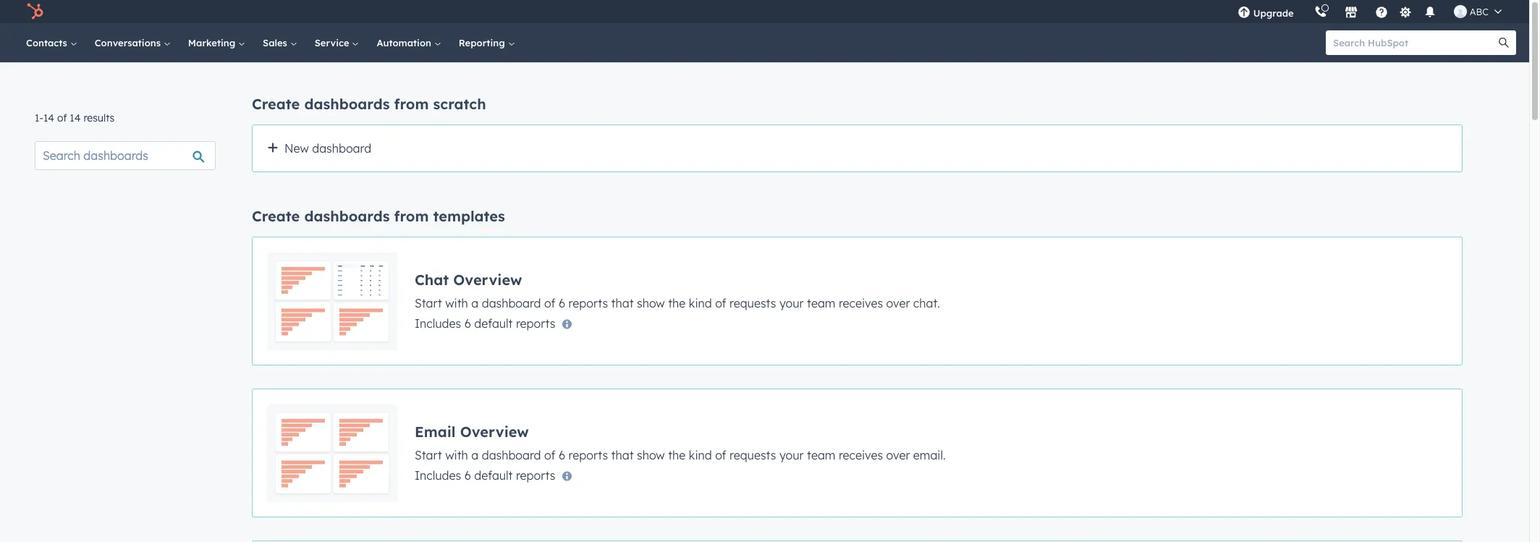Task type: describe. For each thing, give the bounding box(es) containing it.
create for create dashboards from templates
[[252, 207, 300, 225]]

upgrade
[[1253, 7, 1294, 19]]

over for email overview
[[886, 448, 910, 462]]

settings link
[[1397, 4, 1415, 19]]

overview for chat overview
[[453, 270, 522, 288]]

6 inside chat overview start with a dashboard of 6 reports that show the kind of requests your team receives over chat.
[[559, 296, 565, 310]]

the for chat overview
[[668, 296, 686, 310]]

default for chat overview
[[474, 316, 513, 330]]

kind for chat overview
[[689, 296, 712, 310]]

a for chat
[[471, 296, 479, 310]]

reports inside email overview start with a dashboard of 6 reports that show the kind of requests your team receives over email.
[[569, 448, 608, 462]]

none checkbox chat overview
[[252, 237, 1463, 366]]

the for email overview
[[668, 448, 686, 462]]

overview for email overview
[[460, 422, 529, 440]]

includes 6 default reports for email
[[415, 468, 555, 482]]

dashboards for templates
[[304, 207, 390, 225]]

dashboard for chat overview
[[482, 296, 541, 310]]

results
[[84, 111, 115, 124]]

calling icon image
[[1314, 6, 1327, 19]]

service
[[315, 37, 352, 48]]

service link
[[306, 23, 368, 62]]

dashboards for scratch
[[304, 95, 390, 113]]

abc
[[1470, 6, 1489, 17]]

show for chat overview
[[637, 296, 665, 310]]

that for email overview
[[611, 448, 634, 462]]

your for email overview
[[779, 448, 804, 462]]

email.
[[913, 448, 946, 462]]

chat overview start with a dashboard of 6 reports that show the kind of requests your team receives over chat.
[[415, 270, 940, 310]]

reporting
[[459, 37, 508, 48]]

marketplaces image
[[1345, 7, 1358, 20]]

create for create dashboards from scratch
[[252, 95, 300, 113]]

notifications button
[[1418, 0, 1442, 23]]

includes for email
[[415, 468, 461, 482]]

team for email overview
[[807, 448, 836, 462]]

hubspot image
[[26, 3, 43, 20]]

start for email
[[415, 448, 442, 462]]

6 inside email overview start with a dashboard of 6 reports that show the kind of requests your team receives over email.
[[559, 448, 565, 462]]

marketing link
[[179, 23, 254, 62]]

over for chat overview
[[886, 296, 910, 310]]

includes 6 default reports for chat
[[415, 316, 555, 330]]

create dashboards from scratch
[[252, 95, 486, 113]]

that for chat overview
[[611, 296, 634, 310]]

1 14 from the left
[[43, 111, 54, 124]]

hubspot link
[[17, 3, 54, 20]]

email overview image
[[267, 404, 397, 502]]

Search search field
[[35, 141, 216, 170]]

automation
[[377, 37, 434, 48]]



Task type: vqa. For each thing, say whether or not it's contained in the screenshot.
first Includes from the bottom of the page
yes



Task type: locate. For each thing, give the bounding box(es) containing it.
receives inside chat overview start with a dashboard of 6 reports that show the kind of requests your team receives over chat.
[[839, 296, 883, 310]]

overview inside chat overview start with a dashboard of 6 reports that show the kind of requests your team receives over chat.
[[453, 270, 522, 288]]

marketing
[[188, 37, 238, 48]]

0 vertical spatial from
[[394, 95, 429, 113]]

requests for chat overview
[[730, 296, 776, 310]]

overview inside email overview start with a dashboard of 6 reports that show the kind of requests your team receives over email.
[[460, 422, 529, 440]]

with inside chat overview start with a dashboard of 6 reports that show the kind of requests your team receives over chat.
[[445, 296, 468, 310]]

includes inside chat overview checkbox
[[415, 316, 461, 330]]

automation link
[[368, 23, 450, 62]]

1 vertical spatial default
[[474, 468, 513, 482]]

with down chat
[[445, 296, 468, 310]]

conversations link
[[86, 23, 179, 62]]

2 includes 6 default reports from the top
[[415, 468, 555, 482]]

kind inside email overview start with a dashboard of 6 reports that show the kind of requests your team receives over email.
[[689, 448, 712, 462]]

1 requests from the top
[[730, 296, 776, 310]]

1 vertical spatial team
[[807, 448, 836, 462]]

show inside email overview start with a dashboard of 6 reports that show the kind of requests your team receives over email.
[[637, 448, 665, 462]]

with inside email overview start with a dashboard of 6 reports that show the kind of requests your team receives over email.
[[445, 448, 468, 462]]

2 that from the top
[[611, 448, 634, 462]]

0 vertical spatial includes
[[415, 316, 461, 330]]

upgrade image
[[1237, 7, 1250, 20]]

1 includes from the top
[[415, 316, 461, 330]]

includes 6 default reports down email
[[415, 468, 555, 482]]

1 from from the top
[[394, 95, 429, 113]]

1 vertical spatial that
[[611, 448, 634, 462]]

that
[[611, 296, 634, 310], [611, 448, 634, 462]]

0 vertical spatial none checkbox
[[252, 237, 1463, 366]]

1 vertical spatial over
[[886, 448, 910, 462]]

reporting link
[[450, 23, 524, 62]]

0 vertical spatial kind
[[689, 296, 712, 310]]

1 start from the top
[[415, 296, 442, 310]]

none checkbox containing email overview
[[252, 389, 1463, 518]]

includes inside email overview checkbox
[[415, 468, 461, 482]]

1 kind from the top
[[689, 296, 712, 310]]

new dashboard
[[284, 141, 371, 156]]

help button
[[1369, 0, 1394, 23]]

1 your from the top
[[779, 296, 804, 310]]

default
[[474, 316, 513, 330], [474, 468, 513, 482]]

from left scratch
[[394, 95, 429, 113]]

2 show from the top
[[637, 448, 665, 462]]

2 includes from the top
[[415, 468, 461, 482]]

the inside chat overview start with a dashboard of 6 reports that show the kind of requests your team receives over chat.
[[668, 296, 686, 310]]

0 vertical spatial dashboard
[[312, 141, 371, 156]]

None checkbox
[[252, 541, 1463, 542]]

1 vertical spatial a
[[471, 448, 479, 462]]

0 vertical spatial show
[[637, 296, 665, 310]]

your
[[779, 296, 804, 310], [779, 448, 804, 462]]

1 show from the top
[[637, 296, 665, 310]]

1-14 of 14 results
[[35, 111, 115, 124]]

the
[[668, 296, 686, 310], [668, 448, 686, 462]]

conversations
[[95, 37, 163, 48]]

1 vertical spatial your
[[779, 448, 804, 462]]

1 vertical spatial start
[[415, 448, 442, 462]]

includes down chat
[[415, 316, 461, 330]]

0 vertical spatial with
[[445, 296, 468, 310]]

dashboard for email overview
[[482, 448, 541, 462]]

chat overview image
[[267, 252, 397, 350]]

0 vertical spatial start
[[415, 296, 442, 310]]

search image
[[1499, 38, 1509, 48]]

a for email
[[471, 448, 479, 462]]

1 a from the top
[[471, 296, 479, 310]]

0 vertical spatial that
[[611, 296, 634, 310]]

2 kind from the top
[[689, 448, 712, 462]]

chat.
[[913, 296, 940, 310]]

with down email
[[445, 448, 468, 462]]

receives inside email overview start with a dashboard of 6 reports that show the kind of requests your team receives over email.
[[839, 448, 883, 462]]

email overview start with a dashboard of 6 reports that show the kind of requests your team receives over email.
[[415, 422, 946, 462]]

1 with from the top
[[445, 296, 468, 310]]

with for email
[[445, 448, 468, 462]]

contacts link
[[17, 23, 86, 62]]

dashboard inside option
[[312, 141, 371, 156]]

0 vertical spatial team
[[807, 296, 836, 310]]

0 horizontal spatial 14
[[43, 111, 54, 124]]

your inside email overview start with a dashboard of 6 reports that show the kind of requests your team receives over email.
[[779, 448, 804, 462]]

reports inside chat overview start with a dashboard of 6 reports that show the kind of requests your team receives over chat.
[[569, 296, 608, 310]]

0 vertical spatial requests
[[730, 296, 776, 310]]

includes 6 default reports inside chat overview checkbox
[[415, 316, 555, 330]]

2 team from the top
[[807, 448, 836, 462]]

1 vertical spatial with
[[445, 448, 468, 462]]

includes
[[415, 316, 461, 330], [415, 468, 461, 482]]

requests for email overview
[[730, 448, 776, 462]]

menu containing abc
[[1227, 0, 1512, 23]]

scratch
[[433, 95, 486, 113]]

1 dashboards from the top
[[304, 95, 390, 113]]

2 dashboards from the top
[[304, 207, 390, 225]]

2 14 from the left
[[70, 111, 81, 124]]

2 a from the top
[[471, 448, 479, 462]]

6
[[559, 296, 565, 310], [464, 316, 471, 330], [559, 448, 565, 462], [464, 468, 471, 482]]

default for email overview
[[474, 468, 513, 482]]

team inside chat overview start with a dashboard of 6 reports that show the kind of requests your team receives over chat.
[[807, 296, 836, 310]]

0 vertical spatial dashboards
[[304, 95, 390, 113]]

dashboards down new dashboard
[[304, 207, 390, 225]]

your for chat overview
[[779, 296, 804, 310]]

a inside email overview start with a dashboard of 6 reports that show the kind of requests your team receives over email.
[[471, 448, 479, 462]]

marketplaces button
[[1336, 0, 1366, 23]]

0 vertical spatial create
[[252, 95, 300, 113]]

templates
[[433, 207, 505, 225]]

includes for chat
[[415, 316, 461, 330]]

1 vertical spatial kind
[[689, 448, 712, 462]]

abc button
[[1445, 0, 1511, 23]]

dashboard inside email overview start with a dashboard of 6 reports that show the kind of requests your team receives over email.
[[482, 448, 541, 462]]

1 vertical spatial dashboards
[[304, 207, 390, 225]]

2 from from the top
[[394, 207, 429, 225]]

start for chat
[[415, 296, 442, 310]]

1 vertical spatial from
[[394, 207, 429, 225]]

0 vertical spatial default
[[474, 316, 513, 330]]

1 vertical spatial create
[[252, 207, 300, 225]]

1 that from the top
[[611, 296, 634, 310]]

0 vertical spatial your
[[779, 296, 804, 310]]

search button
[[1492, 30, 1516, 55]]

sales
[[263, 37, 290, 48]]

1 create from the top
[[252, 95, 300, 113]]

2 requests from the top
[[730, 448, 776, 462]]

create up 'new' at the top left of page
[[252, 95, 300, 113]]

receives left email.
[[839, 448, 883, 462]]

of
[[57, 111, 67, 124], [544, 296, 555, 310], [715, 296, 726, 310], [544, 448, 555, 462], [715, 448, 726, 462]]

includes 6 default reports down chat
[[415, 316, 555, 330]]

includes 6 default reports inside email overview checkbox
[[415, 468, 555, 482]]

show inside chat overview start with a dashboard of 6 reports that show the kind of requests your team receives over chat.
[[637, 296, 665, 310]]

2 your from the top
[[779, 448, 804, 462]]

1 default from the top
[[474, 316, 513, 330]]

from left templates
[[394, 207, 429, 225]]

1-
[[35, 111, 43, 124]]

receives
[[839, 296, 883, 310], [839, 448, 883, 462]]

0 vertical spatial includes 6 default reports
[[415, 316, 555, 330]]

0 vertical spatial overview
[[453, 270, 522, 288]]

none checkbox email overview
[[252, 389, 1463, 518]]

email
[[415, 422, 456, 440]]

0 vertical spatial receives
[[839, 296, 883, 310]]

start inside email overview start with a dashboard of 6 reports that show the kind of requests your team receives over email.
[[415, 448, 442, 462]]

reports
[[569, 296, 608, 310], [516, 316, 555, 330], [569, 448, 608, 462], [516, 468, 555, 482]]

show
[[637, 296, 665, 310], [637, 448, 665, 462]]

1 vertical spatial overview
[[460, 422, 529, 440]]

kind inside chat overview start with a dashboard of 6 reports that show the kind of requests your team receives over chat.
[[689, 296, 712, 310]]

New dashboard checkbox
[[252, 124, 1463, 172]]

start down email
[[415, 448, 442, 462]]

from for scratch
[[394, 95, 429, 113]]

1 vertical spatial show
[[637, 448, 665, 462]]

the inside email overview start with a dashboard of 6 reports that show the kind of requests your team receives over email.
[[668, 448, 686, 462]]

1 vertical spatial includes
[[415, 468, 461, 482]]

over
[[886, 296, 910, 310], [886, 448, 910, 462]]

1 vertical spatial the
[[668, 448, 686, 462]]

1 vertical spatial dashboard
[[482, 296, 541, 310]]

1 receives from the top
[[839, 296, 883, 310]]

with
[[445, 296, 468, 310], [445, 448, 468, 462]]

2 default from the top
[[474, 468, 513, 482]]

2 receives from the top
[[839, 448, 883, 462]]

includes down email
[[415, 468, 461, 482]]

2 create from the top
[[252, 207, 300, 225]]

over inside chat overview start with a dashboard of 6 reports that show the kind of requests your team receives over chat.
[[886, 296, 910, 310]]

2 with from the top
[[445, 448, 468, 462]]

start down chat
[[415, 296, 442, 310]]

None checkbox
[[252, 237, 1463, 366], [252, 389, 1463, 518]]

1 none checkbox from the top
[[252, 237, 1463, 366]]

over inside email overview start with a dashboard of 6 reports that show the kind of requests your team receives over email.
[[886, 448, 910, 462]]

kind
[[689, 296, 712, 310], [689, 448, 712, 462]]

over left email.
[[886, 448, 910, 462]]

create
[[252, 95, 300, 113], [252, 207, 300, 225]]

receives left chat.
[[839, 296, 883, 310]]

chat
[[415, 270, 449, 288]]

from
[[394, 95, 429, 113], [394, 207, 429, 225]]

brad klo image
[[1454, 5, 1467, 18]]

2 the from the top
[[668, 448, 686, 462]]

kind for email overview
[[689, 448, 712, 462]]

contacts
[[26, 37, 70, 48]]

help image
[[1375, 7, 1388, 20]]

dashboard
[[312, 141, 371, 156], [482, 296, 541, 310], [482, 448, 541, 462]]

Search HubSpot search field
[[1326, 30, 1503, 55]]

create dashboards from templates
[[252, 207, 505, 225]]

calling icon button
[[1308, 2, 1333, 21]]

over left chat.
[[886, 296, 910, 310]]

2 vertical spatial dashboard
[[482, 448, 541, 462]]

requests inside chat overview start with a dashboard of 6 reports that show the kind of requests your team receives over chat.
[[730, 296, 776, 310]]

requests
[[730, 296, 776, 310], [730, 448, 776, 462]]

none checkbox containing chat overview
[[252, 237, 1463, 366]]

requests inside email overview start with a dashboard of 6 reports that show the kind of requests your team receives over email.
[[730, 448, 776, 462]]

0 vertical spatial the
[[668, 296, 686, 310]]

create down 'new' at the top left of page
[[252, 207, 300, 225]]

that inside email overview start with a dashboard of 6 reports that show the kind of requests your team receives over email.
[[611, 448, 634, 462]]

start
[[415, 296, 442, 310], [415, 448, 442, 462]]

overview
[[453, 270, 522, 288], [460, 422, 529, 440]]

team
[[807, 296, 836, 310], [807, 448, 836, 462]]

1 vertical spatial none checkbox
[[252, 389, 1463, 518]]

new
[[284, 141, 309, 156]]

from for templates
[[394, 207, 429, 225]]

dashboards up new dashboard
[[304, 95, 390, 113]]

0 vertical spatial a
[[471, 296, 479, 310]]

2 over from the top
[[886, 448, 910, 462]]

show for email overview
[[637, 448, 665, 462]]

2 none checkbox from the top
[[252, 389, 1463, 518]]

includes 6 default reports
[[415, 316, 555, 330], [415, 468, 555, 482]]

a
[[471, 296, 479, 310], [471, 448, 479, 462]]

that inside chat overview start with a dashboard of 6 reports that show the kind of requests your team receives over chat.
[[611, 296, 634, 310]]

receives for email overview
[[839, 448, 883, 462]]

1 vertical spatial includes 6 default reports
[[415, 468, 555, 482]]

1 horizontal spatial 14
[[70, 111, 81, 124]]

menu
[[1227, 0, 1512, 23]]

0 vertical spatial over
[[886, 296, 910, 310]]

start inside chat overview start with a dashboard of 6 reports that show the kind of requests your team receives over chat.
[[415, 296, 442, 310]]

1 includes 6 default reports from the top
[[415, 316, 555, 330]]

notifications image
[[1423, 7, 1437, 20]]

1 the from the top
[[668, 296, 686, 310]]

1 team from the top
[[807, 296, 836, 310]]

team for chat overview
[[807, 296, 836, 310]]

with for chat
[[445, 296, 468, 310]]

dashboard inside chat overview start with a dashboard of 6 reports that show the kind of requests your team receives over chat.
[[482, 296, 541, 310]]

your inside chat overview start with a dashboard of 6 reports that show the kind of requests your team receives over chat.
[[779, 296, 804, 310]]

team inside email overview start with a dashboard of 6 reports that show the kind of requests your team receives over email.
[[807, 448, 836, 462]]

overview right email
[[460, 422, 529, 440]]

settings image
[[1399, 6, 1412, 19]]

sales link
[[254, 23, 306, 62]]

1 vertical spatial requests
[[730, 448, 776, 462]]

receives for chat overview
[[839, 296, 883, 310]]

1 vertical spatial receives
[[839, 448, 883, 462]]

2 start from the top
[[415, 448, 442, 462]]

overview right chat
[[453, 270, 522, 288]]

dashboards
[[304, 95, 390, 113], [304, 207, 390, 225]]

a inside chat overview start with a dashboard of 6 reports that show the kind of requests your team receives over chat.
[[471, 296, 479, 310]]

1 over from the top
[[886, 296, 910, 310]]

14
[[43, 111, 54, 124], [70, 111, 81, 124]]



